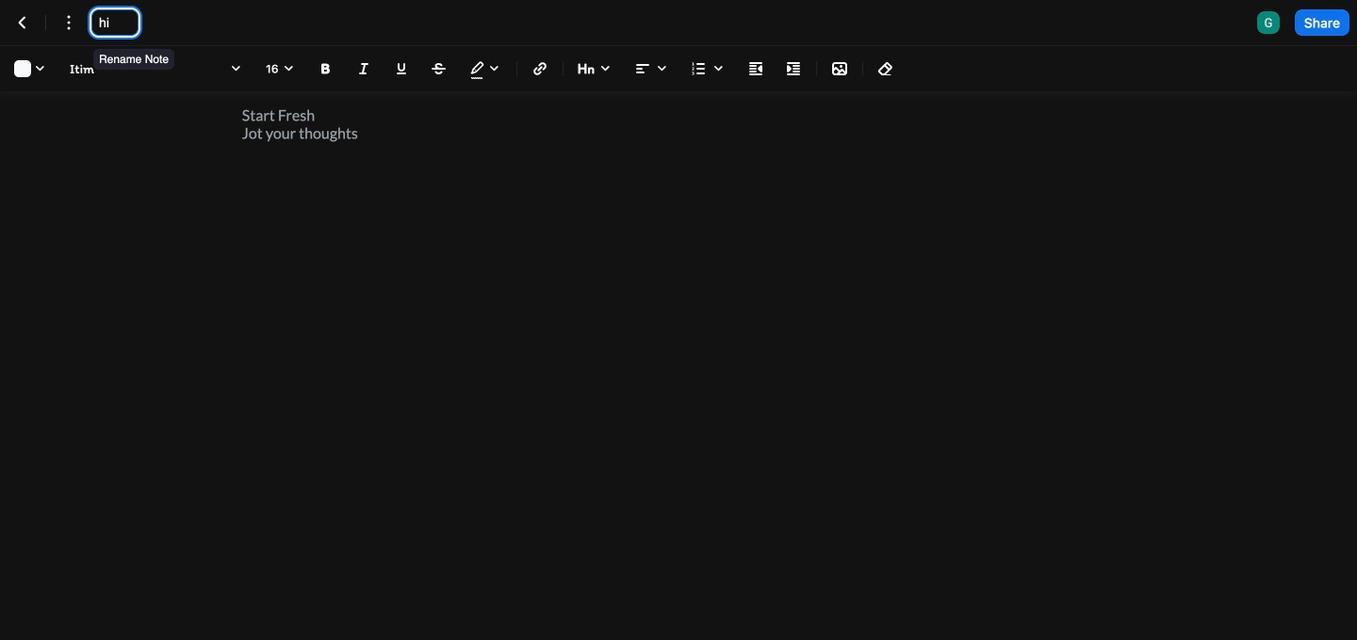 Task type: describe. For each thing, give the bounding box(es) containing it.
italic image
[[352, 57, 375, 80]]

strikethrough image
[[428, 57, 451, 80]]

increase indent image
[[782, 57, 805, 80]]

bold image
[[315, 57, 337, 80]]

insert image image
[[828, 57, 851, 80]]

decrease indent image
[[745, 57, 767, 80]]



Task type: vqa. For each thing, say whether or not it's contained in the screenshot.
4th heading from the left
no



Task type: locate. For each thing, give the bounding box(es) containing it.
tooltip
[[91, 36, 176, 72]]

underline image
[[390, 57, 413, 80]]

all notes image
[[11, 11, 34, 34]]

more image
[[57, 11, 80, 34]]

clear style image
[[875, 57, 897, 80]]

None text field
[[99, 13, 131, 32]]

generic name image
[[1257, 11, 1280, 34]]

link image
[[529, 57, 551, 80]]



